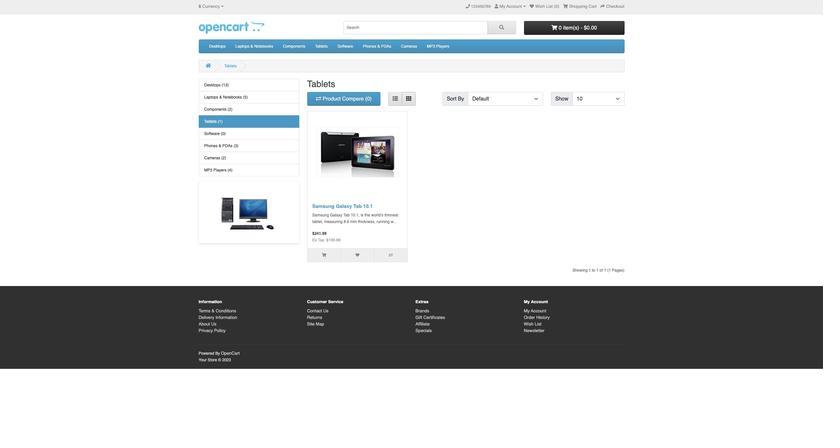 Task type: locate. For each thing, give the bounding box(es) containing it.
list
[[546, 4, 553, 9], [535, 322, 542, 327]]

(2) for components (2)
[[228, 107, 233, 112]]

0 vertical spatial pdas
[[381, 44, 391, 49]]

thickness,
[[358, 220, 376, 224]]

phones down software (0)
[[204, 144, 218, 148]]

notebooks for laptops & notebooks (5)
[[223, 95, 242, 100]]

1 vertical spatial laptops
[[204, 95, 218, 100]]

my account link
[[495, 4, 526, 9], [524, 309, 547, 313]]

1 vertical spatial my
[[524, 299, 530, 304]]

showing 1 to 1 of 1 (1 pages)
[[573, 268, 625, 273]]

0 horizontal spatial notebooks
[[223, 95, 242, 100]]

1 horizontal spatial by
[[458, 96, 464, 102]]

(2) down phones & pdas (3)
[[221, 156, 226, 160]]

0 horizontal spatial wish
[[524, 322, 534, 327]]

conditions
[[216, 309, 236, 313]]

1 horizontal spatial tab
[[354, 204, 362, 209]]

(2) down laptops & notebooks (5)
[[228, 107, 233, 112]]

0 horizontal spatial laptops
[[204, 95, 218, 100]]

laptops & notebooks (5)
[[204, 95, 248, 100]]

software left phones & pdas
[[338, 44, 353, 49]]

the
[[365, 213, 370, 218]]

1 vertical spatial by
[[215, 351, 220, 356]]

(0) right compare
[[365, 96, 372, 102]]

returns link
[[307, 315, 322, 320]]

tab up 10.1,
[[354, 204, 362, 209]]

1 right to
[[597, 268, 599, 273]]

by inside "powered by opencart your store © 2023"
[[215, 351, 220, 356]]

1
[[589, 268, 591, 273], [597, 268, 599, 273], [604, 268, 606, 273]]

mp3 right cameras link
[[427, 44, 435, 49]]

1 vertical spatial tab
[[344, 213, 350, 218]]

pdas left (3)
[[222, 144, 233, 148]]

1 vertical spatial mp3
[[204, 168, 212, 173]]

exchange alt image
[[316, 96, 321, 101]]

samsung for samsung galaxy tab 10.1
[[312, 204, 335, 209]]

caret down image
[[221, 4, 224, 9]]

2 1 from the left
[[597, 268, 599, 273]]

2 horizontal spatial (0)
[[554, 4, 560, 9]]

tab inside samsung galaxy tab 10.1, is the world's thinnest tablet, measuring 8.6 mm thickness, running w..
[[344, 213, 350, 218]]

notebooks
[[254, 44, 273, 49], [223, 95, 242, 100]]

my account left caret down image
[[500, 4, 522, 9]]

tablets
[[315, 44, 328, 49], [224, 64, 237, 68], [307, 79, 335, 89], [204, 119, 217, 124]]

0 horizontal spatial tablets link
[[224, 64, 237, 68]]

laptops down desktops (13)
[[204, 95, 218, 100]]

wish down order
[[524, 322, 534, 327]]

1 vertical spatial notebooks
[[223, 95, 242, 100]]

1 horizontal spatial software
[[338, 44, 353, 49]]

wish list (0) link
[[530, 4, 560, 9]]

is
[[361, 213, 364, 218]]

by up the ©
[[215, 351, 220, 356]]

2 vertical spatial my
[[524, 309, 530, 313]]

gift
[[416, 315, 422, 320]]

about
[[199, 322, 210, 327]]

brands gift certificates affiliate specials
[[416, 309, 445, 333]]

0 vertical spatial list
[[546, 4, 553, 9]]

shopping cart image for shopping cart link
[[563, 4, 568, 9]]

(0) for wish list (0)
[[554, 4, 560, 9]]

pdas
[[381, 44, 391, 49], [222, 144, 233, 148]]

(0) up phones & pdas (3)
[[221, 131, 226, 136]]

(0) left "shopping"
[[554, 4, 560, 9]]

0 horizontal spatial us
[[211, 322, 217, 327]]

us down customer service
[[323, 309, 329, 313]]

my account link left heart icon
[[495, 4, 526, 9]]

samsung inside samsung galaxy tab 10.1, is the world's thinnest tablet, measuring 8.6 mm thickness, running w..
[[312, 213, 329, 218]]

0 vertical spatial by
[[458, 96, 464, 102]]

1 vertical spatial galaxy
[[330, 213, 342, 218]]

2 vertical spatial (0)
[[221, 131, 226, 136]]

$
[[199, 4, 201, 9]]

samsung for samsung galaxy tab 10.1, is the world's thinnest tablet, measuring 8.6 mm thickness, running w..
[[312, 213, 329, 218]]

customer
[[307, 299, 327, 304]]

components (2)
[[204, 107, 233, 112]]

cameras (2) link
[[199, 152, 299, 164]]

1 horizontal spatial 1
[[597, 268, 599, 273]]

grid image
[[406, 96, 412, 101]]

share image
[[601, 4, 605, 9]]

0 horizontal spatial pdas
[[222, 144, 233, 148]]

0 vertical spatial software
[[338, 44, 353, 49]]

1 vertical spatial information
[[216, 315, 237, 320]]

newsletter
[[524, 328, 545, 333]]

my inside my account order history wish list newsletter
[[524, 309, 530, 313]]

mm
[[350, 220, 357, 224]]

1 vertical spatial software
[[204, 131, 220, 136]]

checkout link
[[601, 4, 625, 9]]

0 horizontal spatial cameras
[[204, 156, 220, 160]]

& down your store image
[[251, 44, 253, 49]]

tablets (1)
[[204, 119, 223, 124]]

1 vertical spatial shopping cart image
[[552, 25, 557, 30]]

1 horizontal spatial cameras
[[401, 44, 417, 49]]

software (0)
[[204, 131, 226, 136]]

& inside 'link'
[[219, 95, 222, 100]]

0 vertical spatial cameras
[[401, 44, 417, 49]]

0 horizontal spatial software
[[204, 131, 220, 136]]

your store image
[[199, 21, 264, 34]]

0 vertical spatial tab
[[354, 204, 362, 209]]

0 horizontal spatial list
[[535, 322, 542, 327]]

tablets link
[[310, 40, 333, 53], [224, 64, 237, 68]]

phones & pdas (3) link
[[199, 140, 299, 152]]

notebooks left components link
[[254, 44, 273, 49]]

2 samsung from the top
[[312, 213, 329, 218]]

us
[[323, 309, 329, 313], [211, 322, 217, 327]]

tablets left (1)
[[204, 119, 217, 124]]

wish list link
[[524, 322, 542, 327]]

galaxy up 'measuring'
[[330, 213, 342, 218]]

1 vertical spatial list
[[535, 322, 542, 327]]

0 vertical spatial us
[[323, 309, 329, 313]]

0 vertical spatial players
[[436, 44, 449, 49]]

opencart link
[[221, 351, 240, 356]]

0 vertical spatial my
[[500, 4, 506, 9]]

shopping cart image
[[563, 4, 568, 9], [552, 25, 557, 30]]

1 vertical spatial (0)
[[365, 96, 372, 102]]

shopping cart image for 0 item(s) - $0.00 button
[[552, 25, 557, 30]]

0 horizontal spatial 1
[[589, 268, 591, 273]]

& up delivery information link
[[212, 309, 215, 313]]

list image
[[393, 96, 398, 101]]

$241.99 ex tax: $199.99
[[312, 232, 341, 243]]

terms & conditions link
[[199, 309, 236, 313]]

my
[[500, 4, 506, 9], [524, 299, 530, 304], [524, 309, 530, 313]]

0 vertical spatial phones
[[363, 44, 377, 49]]

notebooks left (5)
[[223, 95, 242, 100]]

0 vertical spatial mp3
[[427, 44, 435, 49]]

desktops inside desktops "link"
[[209, 44, 226, 49]]

by for sort
[[458, 96, 464, 102]]

mp3 down cameras (2)
[[204, 168, 212, 173]]

1 vertical spatial my account
[[524, 299, 548, 304]]

software for software (0)
[[204, 131, 220, 136]]

1 horizontal spatial pdas
[[381, 44, 391, 49]]

information down "conditions"
[[216, 315, 237, 320]]

order
[[524, 315, 535, 320]]

1 left to
[[589, 268, 591, 273]]

desktops up home icon
[[209, 44, 226, 49]]

shopping cart image left "shopping"
[[563, 4, 568, 9]]

10.1,
[[351, 213, 360, 218]]

galaxy up 10.1,
[[336, 204, 352, 209]]

1 vertical spatial samsung
[[312, 213, 329, 218]]

sort by
[[447, 96, 464, 102]]

shopping cart
[[569, 4, 597, 9]]

home image
[[206, 63, 211, 68]]

0 horizontal spatial (2)
[[221, 156, 226, 160]]

wish
[[535, 4, 545, 9], [524, 322, 534, 327]]

1 horizontal spatial mp3
[[427, 44, 435, 49]]

account
[[507, 4, 522, 9], [531, 299, 548, 304], [531, 309, 547, 313]]

affiliate
[[416, 322, 430, 327]]

pages)
[[612, 268, 625, 273]]

caret down image
[[523, 4, 526, 9]]

1 horizontal spatial list
[[546, 4, 553, 9]]

0 vertical spatial (0)
[[554, 4, 560, 9]]

information inside terms & conditions delivery information about us privacy policy
[[216, 315, 237, 320]]

policy
[[214, 328, 226, 333]]

1 horizontal spatial components
[[283, 44, 305, 49]]

0 horizontal spatial tab
[[344, 213, 350, 218]]

1 vertical spatial phones
[[204, 144, 218, 148]]

tab up 8.6
[[344, 213, 350, 218]]

tab
[[354, 204, 362, 209], [344, 213, 350, 218]]

(3)
[[234, 144, 238, 148]]

1 vertical spatial my account link
[[524, 309, 547, 313]]

0 horizontal spatial by
[[215, 351, 220, 356]]

1 horizontal spatial tablets link
[[310, 40, 333, 53]]

about us link
[[199, 322, 217, 327]]

list down the order history link
[[535, 322, 542, 327]]

information up terms
[[199, 299, 222, 304]]

0 vertical spatial my account link
[[495, 4, 526, 9]]

components for components
[[283, 44, 305, 49]]

galaxy
[[336, 204, 352, 209], [330, 213, 342, 218]]

wish right heart icon
[[535, 4, 545, 9]]

0 vertical spatial desktops
[[209, 44, 226, 49]]

2 vertical spatial account
[[531, 309, 547, 313]]

1 vertical spatial us
[[211, 322, 217, 327]]

contact us returns site map
[[307, 309, 329, 327]]

tablets up exchange alt icon
[[307, 79, 335, 89]]

1 vertical spatial components
[[204, 107, 227, 112]]

affiliate link
[[416, 322, 430, 327]]

phones
[[363, 44, 377, 49], [204, 144, 218, 148]]

2 horizontal spatial 1
[[604, 268, 606, 273]]

0 vertical spatial (2)
[[228, 107, 233, 112]]

checkout
[[606, 4, 625, 9]]

my account order history wish list newsletter
[[524, 309, 550, 333]]

1 horizontal spatial notebooks
[[254, 44, 273, 49]]

laptops inside 'link'
[[204, 95, 218, 100]]

shopping cart image left '0'
[[552, 25, 557, 30]]

desktops for desktops
[[209, 44, 226, 49]]

specials link
[[416, 328, 432, 333]]

phones right software link
[[363, 44, 377, 49]]

contact us link
[[307, 309, 329, 313]]

w..
[[391, 220, 396, 224]]

1 horizontal spatial my account
[[524, 299, 548, 304]]

& inside terms & conditions delivery information about us privacy policy
[[212, 309, 215, 313]]

laptops down your store image
[[236, 44, 250, 49]]

cameras
[[401, 44, 417, 49], [204, 156, 220, 160]]

8.6
[[344, 220, 349, 224]]

history
[[536, 315, 550, 320]]

0 horizontal spatial (0)
[[221, 131, 226, 136]]

mp3
[[427, 44, 435, 49], [204, 168, 212, 173]]

shopping cart image inside 0 item(s) - $0.00 button
[[552, 25, 557, 30]]

1 vertical spatial players
[[213, 168, 227, 173]]

show
[[556, 96, 569, 102]]

1 vertical spatial tablets link
[[224, 64, 237, 68]]

1 samsung from the top
[[312, 204, 335, 209]]

tab for 10.1,
[[344, 213, 350, 218]]

& left cameras link
[[378, 44, 380, 49]]

0 vertical spatial samsung
[[312, 204, 335, 209]]

contact
[[307, 309, 322, 313]]

1 vertical spatial wish
[[524, 322, 534, 327]]

desktops left (13)
[[204, 83, 221, 87]]

us up privacy policy link
[[211, 322, 217, 327]]

& up "components (2)"
[[219, 95, 222, 100]]

desktops for desktops (13)
[[204, 83, 221, 87]]

0 horizontal spatial my account
[[500, 4, 522, 9]]

1 vertical spatial pdas
[[222, 144, 233, 148]]

3 1 from the left
[[604, 268, 606, 273]]

my account link up the order history link
[[524, 309, 547, 313]]

1 vertical spatial desktops
[[204, 83, 221, 87]]

0 vertical spatial tablets link
[[310, 40, 333, 53]]

brands
[[416, 309, 429, 313]]

0 horizontal spatial shopping cart image
[[552, 25, 557, 30]]

by right sort
[[458, 96, 464, 102]]

my account up the order history link
[[524, 299, 548, 304]]

1 vertical spatial (2)
[[221, 156, 226, 160]]

of
[[600, 268, 603, 273]]

service
[[328, 299, 344, 304]]

1 right of
[[604, 268, 606, 273]]

desktops inside desktops (13) 'link'
[[204, 83, 221, 87]]

0 vertical spatial notebooks
[[254, 44, 273, 49]]

0 vertical spatial wish
[[535, 4, 545, 9]]

gift certificates link
[[416, 315, 445, 320]]

0 horizontal spatial components
[[204, 107, 227, 112]]

desktops
[[209, 44, 226, 49], [204, 83, 221, 87]]

samsung
[[312, 204, 335, 209], [312, 213, 329, 218]]

1 horizontal spatial (0)
[[365, 96, 372, 102]]

1 horizontal spatial (2)
[[228, 107, 233, 112]]

1 horizontal spatial phones
[[363, 44, 377, 49]]

0 horizontal spatial phones
[[204, 144, 218, 148]]

1 vertical spatial cameras
[[204, 156, 220, 160]]

1 horizontal spatial players
[[436, 44, 449, 49]]

1 horizontal spatial laptops
[[236, 44, 250, 49]]

pdas left cameras link
[[381, 44, 391, 49]]

cameras up mp3 players (4)
[[204, 156, 220, 160]]

software for software
[[338, 44, 353, 49]]

list right heart icon
[[546, 4, 553, 9]]

0 vertical spatial account
[[507, 4, 522, 9]]

1 horizontal spatial us
[[323, 309, 329, 313]]

cameras down search text box
[[401, 44, 417, 49]]

(5)
[[243, 95, 248, 100]]

galaxy inside samsung galaxy tab 10.1, is the world's thinnest tablet, measuring 8.6 mm thickness, running w..
[[330, 213, 342, 218]]

notebooks inside 'link'
[[223, 95, 242, 100]]

0 vertical spatial laptops
[[236, 44, 250, 49]]

0 horizontal spatial mp3
[[204, 168, 212, 173]]

123456789
[[471, 4, 491, 9]]

1 horizontal spatial shopping cart image
[[563, 4, 568, 9]]

0 vertical spatial galaxy
[[336, 204, 352, 209]]

0 vertical spatial components
[[283, 44, 305, 49]]

software down tablets (1)
[[204, 131, 220, 136]]

0 vertical spatial shopping cart image
[[563, 4, 568, 9]]

& up cameras (2)
[[219, 144, 221, 148]]

0 horizontal spatial players
[[213, 168, 227, 173]]

&
[[251, 44, 253, 49], [378, 44, 380, 49], [219, 95, 222, 100], [219, 144, 221, 148], [212, 309, 215, 313]]

cart
[[589, 4, 597, 9]]



Task type: describe. For each thing, give the bounding box(es) containing it.
(1)
[[218, 119, 223, 124]]

tax:
[[318, 238, 325, 243]]

& for laptops & notebooks
[[251, 44, 253, 49]]

currency
[[202, 4, 220, 9]]

Search text field
[[343, 21, 488, 34]]

terms
[[199, 309, 211, 313]]

components for components (2)
[[204, 107, 227, 112]]

desktops (13)
[[204, 83, 229, 87]]

powered
[[199, 351, 214, 356]]

laptops for laptops & notebooks
[[236, 44, 250, 49]]

players for mp3 players
[[436, 44, 449, 49]]

mp3 for mp3 players
[[427, 44, 435, 49]]

$0.00
[[584, 25, 597, 31]]

0
[[559, 25, 562, 31]]

1 horizontal spatial wish
[[535, 4, 545, 9]]

(13)
[[222, 83, 229, 87]]

extras
[[416, 299, 429, 304]]

mp3 players (4)
[[204, 168, 233, 173]]

1 1 from the left
[[589, 268, 591, 273]]

cameras (2)
[[204, 156, 226, 160]]

wish list (0)
[[535, 4, 560, 9]]

2023
[[222, 358, 231, 362]]

laptops for laptops & notebooks (5)
[[204, 95, 218, 100]]

mp3 players (4) link
[[199, 164, 299, 177]]

world's
[[371, 213, 384, 218]]

compare this product image
[[389, 254, 393, 257]]

wish inside my account order history wish list newsletter
[[524, 322, 534, 327]]

1 vertical spatial account
[[531, 299, 548, 304]]

us inside terms & conditions delivery information about us privacy policy
[[211, 322, 217, 327]]

tablets (1) link
[[199, 115, 299, 128]]

your
[[199, 358, 207, 362]]

-
[[581, 25, 583, 31]]

tablet,
[[312, 220, 323, 224]]

ex
[[312, 238, 317, 243]]

tablets up (13)
[[224, 64, 237, 68]]

privacy
[[199, 328, 213, 333]]

samsung galaxy tab 10.1
[[312, 204, 373, 209]]

0 item(s) - $0.00
[[557, 25, 597, 31]]

map
[[316, 322, 324, 327]]

phones & pdas link
[[358, 40, 396, 53]]

compare
[[342, 96, 364, 102]]

product
[[323, 96, 341, 102]]

heart image
[[530, 4, 534, 9]]

add to cart image
[[322, 254, 326, 257]]

mp3 players
[[427, 44, 449, 49]]

showing
[[573, 268, 588, 273]]

10.1
[[363, 204, 373, 209]]

laptops & notebooks link
[[231, 40, 278, 53]]

specials
[[416, 328, 432, 333]]

samsung galaxy tab 10.1, is the world's thinnest tablet, measuring 8.6 mm thickness, running w..
[[312, 213, 398, 224]]

search image
[[499, 25, 504, 30]]

brands link
[[416, 309, 429, 313]]

certificates
[[424, 315, 445, 320]]

running
[[377, 220, 390, 224]]

product compare (0)
[[323, 96, 372, 102]]

desktops (13) link
[[199, 79, 299, 91]]

& for laptops & notebooks (5)
[[219, 95, 222, 100]]

& for phones & pdas
[[378, 44, 380, 49]]

©
[[218, 358, 221, 362]]

samsung galaxy tab 10.1 image
[[316, 112, 399, 194]]

& for terms & conditions delivery information about us privacy policy
[[212, 309, 215, 313]]

(2) for cameras (2)
[[221, 156, 226, 160]]

delivery information link
[[199, 315, 237, 320]]

cameras for cameras (2)
[[204, 156, 220, 160]]

pdas for phones & pdas (3)
[[222, 144, 233, 148]]

list inside my account order history wish list newsletter
[[535, 322, 542, 327]]

thinnest
[[385, 213, 398, 218]]

measuring
[[324, 220, 343, 224]]

phones for phones & pdas
[[363, 44, 377, 49]]

phones for phones & pdas (3)
[[204, 144, 218, 148]]

mp3 for mp3 players (4)
[[204, 168, 212, 173]]

returns
[[307, 315, 322, 320]]

tab for 10.1
[[354, 204, 362, 209]]

& for phones & pdas (3)
[[219, 144, 221, 148]]

to
[[592, 268, 596, 273]]

hp banner image
[[216, 183, 282, 242]]

laptops & notebooks
[[236, 44, 273, 49]]

$199.99
[[326, 238, 341, 243]]

players for mp3 players (4)
[[213, 168, 227, 173]]

cameras for cameras
[[401, 44, 417, 49]]

terms & conditions delivery information about us privacy policy
[[199, 309, 237, 333]]

0 item(s) - $0.00 button
[[524, 21, 625, 35]]

mp3 players link
[[422, 40, 454, 53]]

customer service
[[307, 299, 344, 304]]

(4)
[[228, 168, 233, 173]]

account inside my account order history wish list newsletter
[[531, 309, 547, 313]]

newsletter link
[[524, 328, 545, 333]]

galaxy for 10.1
[[336, 204, 352, 209]]

(0) for product compare (0)
[[365, 96, 372, 102]]

site
[[307, 322, 315, 327]]

pdas for phones & pdas
[[381, 44, 391, 49]]

sort
[[447, 96, 457, 102]]

order history link
[[524, 315, 550, 320]]

phones & pdas
[[363, 44, 391, 49]]

phone image
[[466, 4, 470, 9]]

privacy policy link
[[199, 328, 226, 333]]

laptops & notebooks (5) link
[[199, 91, 299, 104]]

components link
[[278, 40, 310, 53]]

delivery
[[199, 315, 214, 320]]

add to wish list image
[[356, 254, 360, 257]]

0 vertical spatial information
[[199, 299, 222, 304]]

0 vertical spatial my account
[[500, 4, 522, 9]]

notebooks for laptops & notebooks
[[254, 44, 273, 49]]

tablets left software link
[[315, 44, 328, 49]]

software (0) link
[[199, 128, 299, 140]]

store
[[208, 358, 217, 362]]

by for powered
[[215, 351, 220, 356]]

phones & pdas (3)
[[204, 144, 238, 148]]

us inside contact us returns site map
[[323, 309, 329, 313]]

user image
[[495, 4, 499, 9]]

$ currency
[[199, 4, 220, 9]]

opencart
[[221, 351, 240, 356]]

desktops link
[[204, 40, 231, 53]]

(1
[[608, 268, 611, 273]]

galaxy for 10.1,
[[330, 213, 342, 218]]



Task type: vqa. For each thing, say whether or not it's contained in the screenshot.
Search text box
yes



